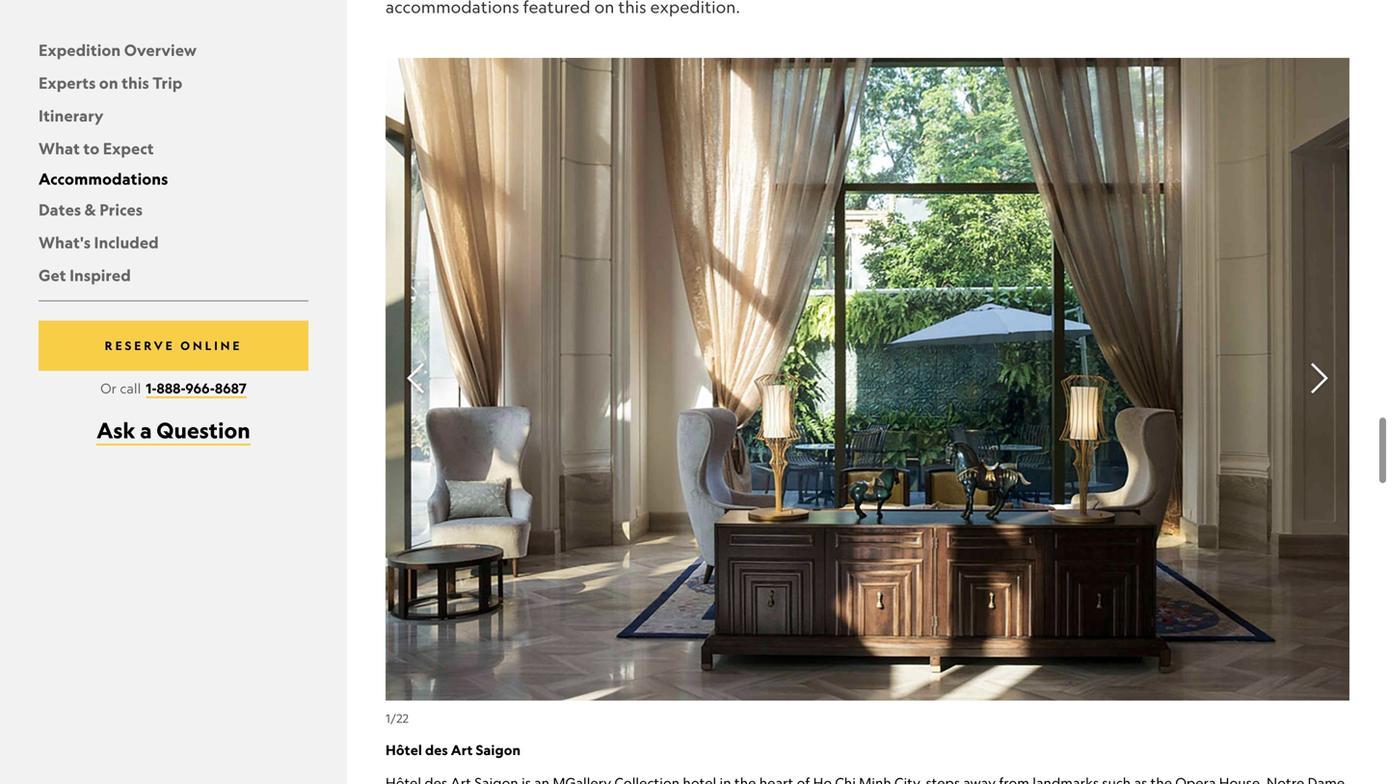 Task type: describe. For each thing, give the bounding box(es) containing it.
or
[[100, 380, 117, 396]]

a
[[140, 417, 152, 444]]

des
[[425, 741, 448, 759]]

&
[[84, 200, 96, 219]]

this
[[122, 73, 149, 93]]

dates & prices link
[[39, 200, 143, 219]]

experts on this trip
[[39, 73, 183, 93]]

dates & prices
[[39, 200, 143, 219]]

get inspired
[[39, 265, 131, 285]]

online
[[180, 338, 242, 353]]

what to expect
[[39, 138, 154, 158]]

ask a question
[[97, 417, 251, 444]]

what's
[[39, 232, 91, 252]]

accommodations link
[[39, 169, 168, 189]]

to
[[83, 138, 100, 158]]

888-
[[157, 379, 186, 397]]

/
[[390, 711, 397, 725]]

inspired
[[70, 265, 131, 285]]

get
[[39, 265, 66, 285]]

ask
[[97, 417, 136, 444]]

overview
[[124, 40, 197, 60]]

what's included link
[[39, 232, 159, 252]]

on
[[99, 73, 118, 93]]

966-
[[186, 379, 215, 397]]

22
[[397, 711, 409, 725]]

experts
[[39, 73, 96, 93]]

reserve
[[105, 338, 175, 353]]

hôtel des art saigon
[[386, 741, 521, 759]]

expedition overview
[[39, 40, 197, 60]]

dates
[[39, 200, 81, 219]]



Task type: vqa. For each thing, say whether or not it's contained in the screenshot.
are inside the ', here are some of the best national parks for a winter wonderland getaway.'
no



Task type: locate. For each thing, give the bounding box(es) containing it.
or call 1-888-966-8687
[[100, 379, 247, 397]]

accommodations
[[39, 169, 168, 189]]

included
[[94, 232, 159, 252]]

question
[[156, 417, 251, 444]]

expedition overview link
[[39, 40, 197, 60]]

1-888-966-8687 link
[[146, 379, 247, 398]]

1-
[[146, 379, 157, 397]]

itinerary link
[[39, 106, 104, 125]]

hôtel
[[386, 741, 422, 759]]

ask a question button
[[97, 417, 251, 445]]

call
[[120, 380, 141, 396]]

expedition
[[39, 40, 121, 60]]

expect
[[103, 138, 154, 158]]

prices
[[100, 200, 143, 219]]

experts on this trip link
[[39, 73, 183, 93]]

what's included
[[39, 232, 159, 252]]

what to expect link
[[39, 138, 154, 158]]

1 / 22
[[386, 711, 409, 725]]

reserve online link
[[39, 321, 309, 371]]

a lobby seating area with a cabinet with 2 horse statues and 2 lamps and a view of a patio area image
[[386, 58, 1350, 701]]

trip
[[153, 73, 183, 93]]

reserve online
[[105, 338, 242, 353]]

art
[[451, 741, 473, 759]]

saigon
[[476, 741, 521, 759]]

get inspired link
[[39, 265, 131, 285]]

8687
[[215, 379, 247, 397]]

what
[[39, 138, 80, 158]]

1
[[386, 711, 390, 725]]

itinerary
[[39, 106, 104, 125]]



